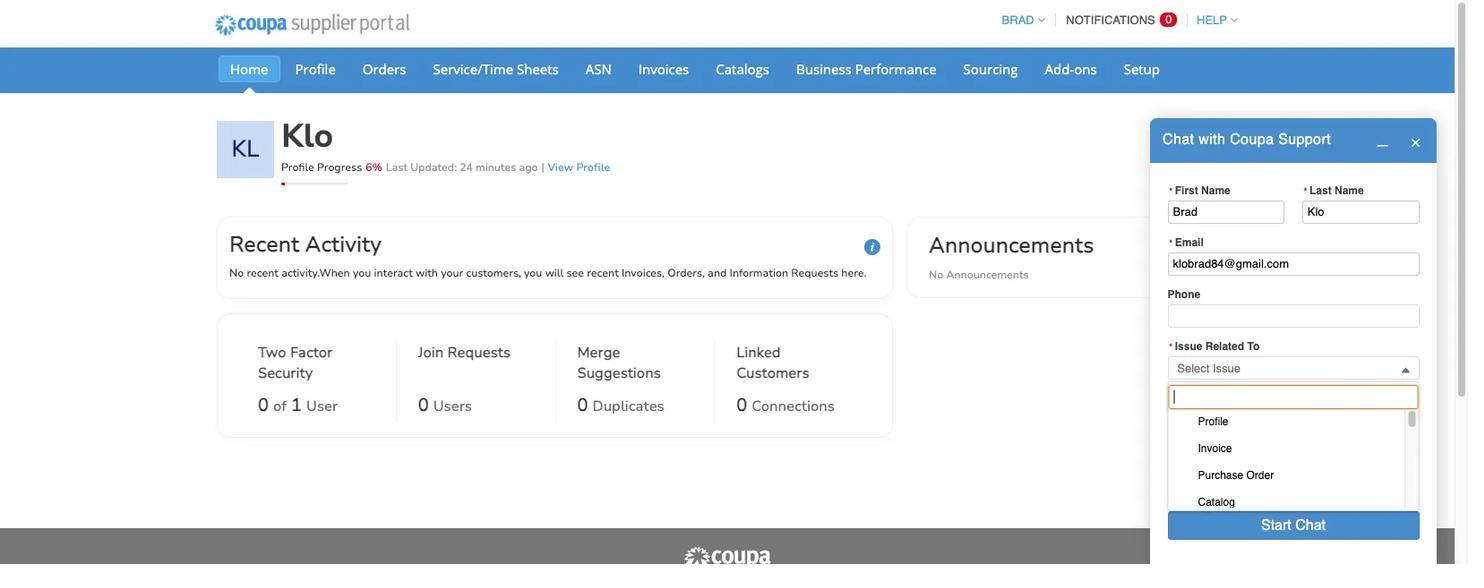 Task type: describe. For each thing, give the bounding box(es) containing it.
setup
[[1124, 60, 1161, 78]]

name for first name
[[1202, 184, 1231, 197]]

none button inside chat with coupa support dialog
[[1168, 511, 1420, 540]]

announcements inside announcements no announcements
[[947, 268, 1029, 282]]

additional information image
[[865, 239, 881, 255]]

profile link
[[284, 56, 348, 82]]

0 for 0 users
[[418, 394, 429, 418]]

text default image
[[1410, 137, 1422, 149]]

merge
[[578, 343, 621, 363]]

issue
[[1176, 341, 1203, 353]]

add-
[[1045, 60, 1075, 78]]

Select Issue text field
[[1168, 357, 1420, 380]]

klo
[[281, 115, 334, 159]]

view profile link
[[548, 160, 611, 175]]

sheets
[[517, 60, 559, 78]]

notifications
[[1067, 13, 1156, 27]]

setup link
[[1113, 56, 1172, 82]]

sourcing link
[[952, 56, 1030, 82]]

6%
[[366, 160, 382, 175]]

chat
[[1163, 132, 1195, 148]]

join
[[418, 343, 444, 363]]

customers
[[737, 364, 810, 384]]

invoice
[[1198, 443, 1232, 455]]

.
[[1403, 391, 1405, 403]]

asn
[[586, 60, 612, 78]]

purchase order
[[1198, 470, 1274, 482]]

1 recent from the left
[[247, 266, 279, 281]]

subject to coupa terms of use and privacy policy .
[[1183, 391, 1405, 403]]

and inside chat with coupa support dialog
[[1322, 391, 1339, 403]]

duplicates
[[593, 397, 665, 417]]

connections
[[752, 397, 835, 417]]

0 of 1 user
[[258, 394, 338, 418]]

* first name
[[1170, 184, 1231, 197]]

factor
[[290, 343, 333, 363]]

0 horizontal spatial with
[[416, 266, 438, 281]]

profile right home link
[[295, 60, 336, 78]]

* email
[[1170, 236, 1204, 249]]

updated:
[[411, 160, 457, 175]]

coupa for terms
[[1230, 391, 1259, 403]]

0 horizontal spatial and
[[708, 266, 727, 281]]

purchase
[[1198, 470, 1244, 482]]

privacy policy link
[[1342, 391, 1403, 403]]

linked customers link
[[737, 343, 852, 388]]

linked customers
[[737, 343, 810, 384]]

orders
[[363, 60, 406, 78]]

catalog
[[1198, 497, 1235, 509]]

join requests
[[418, 343, 511, 363]]

* last name
[[1304, 184, 1365, 197]]

activity
[[305, 230, 382, 259]]

1 vertical spatial coupa supplier portal image
[[683, 547, 773, 565]]

1 horizontal spatial requests
[[792, 266, 839, 281]]

24
[[460, 160, 473, 175]]

business
[[797, 60, 852, 78]]

1 vertical spatial requests
[[448, 343, 511, 363]]

0 connections
[[737, 394, 835, 418]]

orders,
[[668, 266, 705, 281]]

of inside chat with coupa support dialog
[[1291, 391, 1299, 403]]

performance
[[856, 60, 937, 78]]

orders link
[[351, 56, 418, 82]]

service/time sheets link
[[422, 56, 571, 82]]

to
[[1219, 391, 1227, 403]]

service/time sheets
[[433, 60, 559, 78]]

name for last name
[[1335, 184, 1365, 197]]

kl image
[[217, 121, 274, 178]]

when
[[319, 266, 350, 281]]

linked
[[737, 343, 781, 363]]

home
[[230, 60, 268, 78]]

kl
[[231, 134, 260, 165]]

invoices link
[[627, 56, 701, 82]]

suggestions
[[578, 364, 661, 384]]

add-ons
[[1045, 60, 1098, 78]]

asn link
[[574, 56, 624, 82]]

activity.
[[282, 266, 319, 281]]

to
[[1248, 341, 1260, 353]]

0 for 0 duplicates
[[578, 394, 588, 418]]

0 for 0 of 1 user
[[258, 394, 269, 418]]

0 vertical spatial announcements
[[929, 231, 1095, 260]]

with inside chat with coupa support dialog
[[1199, 132, 1226, 148]]

text default image
[[1377, 135, 1389, 147]]

* for first
[[1170, 185, 1174, 196]]

policy
[[1377, 391, 1403, 403]]

use
[[1302, 391, 1320, 403]]

brad link
[[994, 13, 1046, 27]]

0 users
[[418, 394, 472, 418]]

announcements no announcements
[[929, 231, 1095, 282]]

see
[[567, 266, 584, 281]]



Task type: vqa. For each thing, say whether or not it's contained in the screenshot.
and
yes



Task type: locate. For each thing, give the bounding box(es) containing it.
recent activity
[[229, 230, 382, 259]]

invoices,
[[622, 266, 665, 281]]

1 vertical spatial announcements
[[947, 268, 1029, 282]]

None button
[[1168, 511, 1420, 540]]

chat with coupa support dialog
[[1151, 118, 1437, 565]]

0 vertical spatial last
[[386, 160, 408, 175]]

minutes
[[476, 160, 516, 175]]

0 vertical spatial with
[[1199, 132, 1226, 148]]

1 horizontal spatial coupa supplier portal image
[[683, 547, 773, 565]]

None field
[[1168, 357, 1420, 517]]

|
[[542, 160, 545, 175]]

last
[[386, 160, 408, 175], [1310, 184, 1332, 197]]

1 horizontal spatial with
[[1199, 132, 1226, 148]]

0 vertical spatial coupa
[[1231, 132, 1275, 148]]

last inside chat with coupa support dialog
[[1310, 184, 1332, 197]]

last down support
[[1310, 184, 1332, 197]]

0 horizontal spatial no
[[229, 266, 244, 281]]

recent
[[247, 266, 279, 281], [587, 266, 619, 281]]

0 vertical spatial requests
[[792, 266, 839, 281]]

1 horizontal spatial you
[[524, 266, 543, 281]]

phone
[[1168, 289, 1201, 301]]

0 horizontal spatial coupa supplier portal image
[[203, 3, 421, 47]]

profile down 'to'
[[1198, 416, 1229, 428]]

help link
[[1189, 13, 1239, 27]]

information
[[730, 266, 789, 281]]

profile inside chat with coupa support dialog
[[1198, 416, 1229, 428]]

navigation containing notifications 0
[[994, 3, 1239, 38]]

recent right see
[[587, 266, 619, 281]]

coupa supplier portal image
[[203, 3, 421, 47], [683, 547, 773, 565]]

interact
[[374, 266, 413, 281]]

requests
[[792, 266, 839, 281], [448, 343, 511, 363]]

Phone telephone field
[[1168, 305, 1420, 328]]

no down "recent" at the top of the page
[[229, 266, 244, 281]]

announcements
[[929, 231, 1095, 260], [947, 268, 1029, 282]]

no right here.
[[929, 268, 944, 282]]

0 left users
[[418, 394, 429, 418]]

profile right the view
[[577, 160, 611, 175]]

0 left 1
[[258, 394, 269, 418]]

terms of use link
[[1262, 391, 1320, 403]]

join requests link
[[418, 343, 511, 388]]

coupa left support
[[1231, 132, 1275, 148]]

none field inside chat with coupa support dialog
[[1168, 357, 1420, 517]]

* inside '* issue related to'
[[1170, 342, 1174, 352]]

requests right join
[[448, 343, 511, 363]]

0 horizontal spatial name
[[1202, 184, 1231, 197]]

list box containing profile
[[1168, 382, 1420, 517]]

0 horizontal spatial you
[[353, 266, 371, 281]]

1 horizontal spatial name
[[1335, 184, 1365, 197]]

last right 6%
[[386, 160, 408, 175]]

users
[[434, 397, 472, 417]]

of left 1
[[273, 397, 287, 417]]

2 you from the left
[[524, 266, 543, 281]]

and right the use
[[1322, 391, 1339, 403]]

no inside announcements no announcements
[[929, 268, 944, 282]]

merge suggestions
[[578, 343, 661, 384]]

navigation
[[994, 3, 1239, 38]]

0 horizontal spatial requests
[[448, 343, 511, 363]]

progress
[[317, 160, 362, 175]]

two factor security link
[[258, 343, 374, 388]]

*
[[1170, 185, 1174, 196], [1304, 185, 1309, 196], [1170, 237, 1174, 248], [1170, 342, 1174, 352]]

support
[[1279, 132, 1332, 148]]

recent
[[229, 230, 299, 259]]

* down support
[[1304, 185, 1309, 196]]

0 vertical spatial coupa supplier portal image
[[203, 3, 421, 47]]

two
[[258, 343, 286, 363]]

0 left duplicates at the left bottom of the page
[[578, 394, 588, 418]]

* inside * email
[[1170, 237, 1174, 248]]

0 left help
[[1166, 13, 1173, 26]]

merge suggestions link
[[578, 343, 693, 388]]

name
[[1202, 184, 1231, 197], [1335, 184, 1365, 197]]

1 vertical spatial and
[[1322, 391, 1339, 403]]

of inside 0 of 1 user
[[273, 397, 287, 417]]

recent down "recent" at the top of the page
[[247, 266, 279, 281]]

customers,
[[466, 266, 521, 281]]

subject
[[1183, 391, 1216, 403]]

ons
[[1075, 60, 1098, 78]]

0 horizontal spatial recent
[[247, 266, 279, 281]]

business performance
[[797, 60, 937, 78]]

here.
[[842, 266, 867, 281]]

0 for 0 connections
[[737, 394, 748, 418]]

0
[[1166, 13, 1173, 26], [258, 394, 269, 418], [418, 394, 429, 418], [578, 394, 588, 418], [737, 394, 748, 418]]

last inside klo profile progress 6% last updated: 24 minutes ago | view profile
[[386, 160, 408, 175]]

1 vertical spatial last
[[1310, 184, 1332, 197]]

brad
[[1002, 13, 1035, 27]]

1
[[291, 394, 302, 418]]

* left first
[[1170, 185, 1174, 196]]

terms
[[1262, 391, 1288, 403]]

None text field
[[1168, 252, 1420, 276], [1169, 386, 1419, 409], [1168, 252, 1420, 276], [1169, 386, 1419, 409]]

* for issue
[[1170, 342, 1174, 352]]

coupa right 'to'
[[1230, 391, 1259, 403]]

* for email
[[1170, 237, 1174, 248]]

you
[[353, 266, 371, 281], [524, 266, 543, 281]]

with right chat
[[1199, 132, 1226, 148]]

* issue related to
[[1170, 341, 1260, 353]]

profile down klo
[[281, 160, 314, 175]]

requests left here.
[[792, 266, 839, 281]]

0 inside notifications 0
[[1166, 13, 1173, 26]]

klo profile progress 6% last updated: 24 minutes ago | view profile
[[281, 115, 611, 175]]

business performance link
[[785, 56, 949, 82]]

coupa for support
[[1231, 132, 1275, 148]]

related
[[1206, 341, 1245, 353]]

2 name from the left
[[1335, 184, 1365, 197]]

1 vertical spatial with
[[416, 266, 438, 281]]

view
[[548, 160, 574, 175]]

with
[[1199, 132, 1226, 148], [416, 266, 438, 281]]

1 you from the left
[[353, 266, 371, 281]]

catalogs link
[[705, 56, 781, 82]]

* for last
[[1304, 185, 1309, 196]]

no recent activity. when you interact with your customers, you will see recent invoices, orders, and information requests here.
[[229, 266, 867, 281]]

profile
[[295, 60, 336, 78], [281, 160, 314, 175], [577, 160, 611, 175], [1198, 416, 1229, 428]]

1 horizontal spatial recent
[[587, 266, 619, 281]]

and right orders,
[[708, 266, 727, 281]]

1 vertical spatial coupa
[[1230, 391, 1259, 403]]

you left will
[[524, 266, 543, 281]]

1 horizontal spatial of
[[1291, 391, 1299, 403]]

you right when
[[353, 266, 371, 281]]

1 name from the left
[[1202, 184, 1231, 197]]

invoices
[[639, 60, 689, 78]]

chat with coupa support
[[1163, 132, 1332, 148]]

will
[[545, 266, 564, 281]]

help
[[1197, 13, 1228, 27]]

* left 'email'
[[1170, 237, 1174, 248]]

add-ons link
[[1034, 56, 1109, 82]]

1 horizontal spatial no
[[929, 268, 944, 282]]

0 horizontal spatial last
[[386, 160, 408, 175]]

of left the use
[[1291, 391, 1299, 403]]

security
[[258, 364, 313, 384]]

catalogs
[[716, 60, 770, 78]]

list box inside chat with coupa support dialog
[[1168, 382, 1420, 517]]

0 duplicates
[[578, 394, 665, 418]]

home link
[[219, 56, 280, 82]]

first
[[1176, 184, 1199, 197]]

0 vertical spatial and
[[708, 266, 727, 281]]

1 horizontal spatial and
[[1322, 391, 1339, 403]]

with left your
[[416, 266, 438, 281]]

sourcing
[[964, 60, 1019, 78]]

service/time
[[433, 60, 514, 78]]

0 horizontal spatial of
[[273, 397, 287, 417]]

order
[[1247, 470, 1274, 482]]

* inside * last name
[[1304, 185, 1309, 196]]

of
[[1291, 391, 1299, 403], [273, 397, 287, 417]]

coupa
[[1231, 132, 1275, 148], [1230, 391, 1259, 403]]

notifications 0
[[1067, 13, 1173, 27]]

list box
[[1168, 382, 1420, 517]]

0 down 'customers'
[[737, 394, 748, 418]]

* inside "* first name"
[[1170, 185, 1174, 196]]

1 horizontal spatial last
[[1310, 184, 1332, 197]]

two factor security
[[258, 343, 333, 384]]

privacy
[[1342, 391, 1374, 403]]

2 recent from the left
[[587, 266, 619, 281]]

none field containing profile
[[1168, 357, 1420, 517]]

None text field
[[1168, 200, 1285, 224], [1303, 200, 1420, 224], [1168, 200, 1285, 224], [1303, 200, 1420, 224]]

ago
[[519, 160, 538, 175]]

* left issue
[[1170, 342, 1174, 352]]



